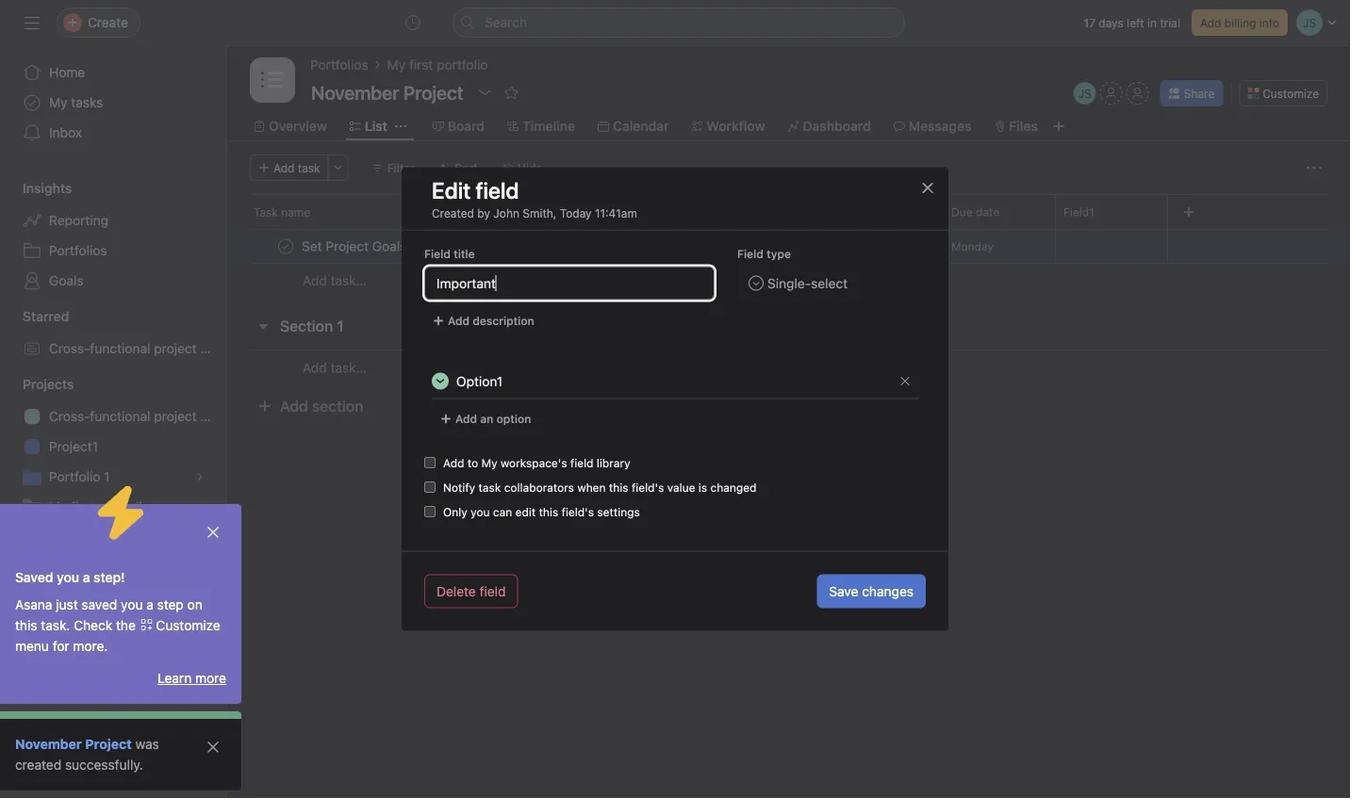 Task type: describe. For each thing, give the bounding box(es) containing it.
field title
[[424, 248, 475, 261]]

17
[[1084, 16, 1096, 29]]

functional for cross-functional project plan link in starred element
[[90, 341, 150, 356]]

search
[[485, 15, 527, 30]]

projects button
[[0, 375, 74, 394]]

my inside projects element
[[49, 499, 67, 515]]

add task… for second add task… button from the top of the page
[[303, 360, 367, 376]]

Set Project Goals text field
[[298, 237, 413, 256]]

header untitled section tree grid
[[227, 229, 1350, 298]]

plan for 2nd cross-functional project plan link from the top
[[200, 409, 226, 424]]

on
[[187, 597, 203, 613]]

check
[[74, 618, 112, 634]]

single-select
[[768, 276, 848, 291]]

share button
[[1161, 80, 1223, 107]]

task.
[[41, 618, 70, 634]]

add to my workspace's field library
[[443, 457, 631, 470]]

my inside teams element
[[49, 597, 67, 613]]

today
[[560, 207, 592, 220]]

smith,
[[523, 207, 557, 220]]

plan for cross-functional project plan link in starred element
[[200, 341, 226, 356]]

1 vertical spatial close image
[[206, 740, 221, 755]]

step
[[157, 597, 184, 613]]

search button
[[453, 8, 905, 38]]

1 for section 1
[[337, 317, 344, 335]]

saved you a step!
[[15, 570, 125, 586]]

workspace's
[[501, 457, 567, 470]]

reporting
[[49, 213, 109, 228]]

list
[[365, 118, 387, 134]]

settings
[[597, 506, 640, 519]]

messages link
[[894, 116, 972, 137]]

search list box
[[453, 8, 905, 38]]

for
[[53, 639, 69, 654]]

add billing info button
[[1192, 9, 1288, 36]]

trial
[[1160, 16, 1181, 29]]

my first portfolio inside projects element
[[49, 499, 150, 515]]

files link
[[994, 116, 1038, 137]]

successfully.
[[65, 758, 143, 773]]

description
[[473, 315, 534, 328]]

asana
[[15, 597, 52, 613]]

when
[[577, 481, 606, 495]]

project1
[[49, 439, 98, 455]]

1 vertical spatial november project link
[[15, 737, 132, 753]]

project for november project link to the bottom
[[85, 737, 132, 753]]

portfolio
[[49, 469, 100, 485]]

add to starred image
[[504, 85, 519, 100]]

add billing info
[[1200, 16, 1280, 29]]

field for edit
[[476, 177, 519, 203]]

field1
[[1064, 206, 1095, 219]]

step!
[[94, 570, 125, 586]]

starred
[[23, 309, 69, 324]]

add section
[[280, 398, 363, 415]]

add description
[[448, 315, 534, 328]]

john
[[494, 207, 520, 220]]

only
[[443, 506, 468, 519]]

field type
[[737, 248, 791, 261]]

section 1
[[280, 317, 344, 335]]

add left to
[[443, 457, 464, 470]]

add task
[[273, 161, 320, 174]]

dashboard
[[803, 118, 871, 134]]

timeline
[[522, 118, 575, 134]]

0 vertical spatial close image
[[920, 181, 936, 196]]

monday row
[[227, 229, 1350, 264]]

starred element
[[0, 300, 226, 368]]

teams element
[[0, 556, 226, 624]]

customize
[[156, 618, 220, 634]]

section
[[280, 317, 333, 335]]

collapse task list for this section image
[[256, 319, 271, 334]]

Type an option name field
[[449, 365, 892, 398]]

list link
[[350, 116, 387, 137]]

team
[[23, 565, 56, 581]]

2 project from the top
[[154, 409, 197, 424]]

my workspace link
[[11, 590, 215, 621]]

to
[[468, 457, 478, 470]]

2 cross-functional project plan link from the top
[[11, 402, 226, 432]]

in
[[1148, 16, 1157, 29]]

hide sidebar image
[[25, 15, 40, 30]]

1 horizontal spatial portfolios
[[310, 57, 368, 73]]

november project for november project link to the bottom
[[15, 737, 132, 753]]

changes
[[862, 584, 914, 599]]

edit field created by john smith, today 11:41am
[[432, 177, 637, 220]]

2 add task… row from the top
[[227, 350, 1350, 386]]

my inside global 'element'
[[49, 95, 67, 110]]

single-
[[768, 276, 811, 291]]

1 horizontal spatial portfolios link
[[310, 55, 368, 75]]

board link
[[433, 116, 485, 137]]

1 vertical spatial november
[[15, 737, 82, 753]]

save changes
[[829, 584, 914, 599]]

timeline link
[[507, 116, 575, 137]]

a inside asana just saved you a step on this task. check the
[[146, 597, 154, 613]]

add task button
[[250, 155, 329, 181]]

board
[[448, 118, 485, 134]]

completed image
[[274, 235, 297, 258]]

0 horizontal spatial a
[[83, 570, 90, 586]]

workflow link
[[692, 116, 765, 137]]

Notify task collaborators when this field's value is changed checkbox
[[424, 482, 436, 493]]

only you can edit this field's settings
[[443, 506, 640, 519]]

overview
[[269, 118, 327, 134]]

insights button
[[0, 179, 72, 198]]

set project goals cell
[[227, 229, 832, 264]]

2 add task… button from the top
[[303, 358, 367, 379]]

global element
[[0, 46, 226, 159]]

value
[[667, 481, 696, 495]]

my tasks
[[49, 95, 103, 110]]

you for saved
[[57, 570, 79, 586]]

learn
[[158, 671, 192, 687]]

Completed checkbox
[[274, 235, 297, 258]]

functional for 2nd cross-functional project plan link from the top
[[90, 409, 150, 424]]

task name
[[254, 206, 310, 219]]

11:41am
[[595, 207, 637, 220]]

cross-functional project plan link inside starred element
[[11, 334, 226, 364]]

days
[[1099, 16, 1124, 29]]

Only you can edit this field's settings checkbox
[[424, 506, 436, 518]]

1 vertical spatial field
[[571, 457, 594, 470]]

delete field button
[[424, 575, 518, 609]]

add section button
[[250, 389, 371, 423]]

Priority, Stage, Status… text field
[[424, 266, 715, 300]]

learn more
[[158, 671, 226, 687]]

portfolio inside projects element
[[98, 499, 150, 515]]

notify task collaborators when this field's value is changed
[[443, 481, 757, 495]]

add left description
[[448, 315, 470, 328]]

first inside projects element
[[71, 499, 95, 515]]

portfolio 1
[[49, 469, 110, 485]]



Task type: locate. For each thing, give the bounding box(es) containing it.
0 vertical spatial plan
[[200, 341, 226, 356]]

field's down the when
[[562, 506, 594, 519]]

november inside projects element
[[49, 530, 112, 545]]

you up the
[[121, 597, 143, 613]]

my right to
[[482, 457, 498, 470]]

cross- inside starred element
[[49, 341, 90, 356]]

task down overview
[[298, 161, 320, 174]]

0 vertical spatial 1
[[337, 317, 344, 335]]

0 vertical spatial november
[[49, 530, 112, 545]]

this right edit
[[539, 506, 559, 519]]

1 inside section 1 button
[[337, 317, 344, 335]]

was created successfully.
[[15, 737, 159, 773]]

this for when
[[609, 481, 629, 495]]

cross-functional project plan for cross-functional project plan link in starred element
[[49, 341, 226, 356]]

add left section
[[280, 398, 308, 415]]

row
[[227, 194, 1350, 229], [250, 228, 1328, 230]]

you inside asana just saved you a step on this task. check the
[[121, 597, 143, 613]]

portfolios link down reporting
[[11, 236, 215, 266]]

0 vertical spatial november project link
[[11, 522, 215, 553]]

add left the billing
[[1200, 16, 1222, 29]]

add task… up section
[[303, 360, 367, 376]]

0 vertical spatial portfolios link
[[310, 55, 368, 75]]

november up saved you a step!
[[49, 530, 112, 545]]

this inside asana just saved you a step on this task. check the
[[15, 618, 37, 634]]

task
[[254, 206, 278, 219]]

field up the when
[[571, 457, 594, 470]]

date
[[976, 206, 1000, 219]]

0 vertical spatial task
[[298, 161, 320, 174]]

projects element
[[0, 368, 226, 556]]

my up the list
[[387, 57, 406, 73]]

inbox link
[[11, 118, 215, 148]]

functional down goals link
[[90, 341, 150, 356]]

0 vertical spatial cross-functional project plan link
[[11, 334, 226, 364]]

functional inside starred element
[[90, 341, 150, 356]]

2 add task… from the top
[[303, 360, 367, 376]]

my up task. on the left
[[49, 597, 67, 613]]

cross-functional project plan
[[49, 341, 226, 356], [49, 409, 226, 424]]

0 vertical spatial functional
[[90, 341, 150, 356]]

close toast image
[[206, 525, 221, 540]]

2 cross-functional project plan from the top
[[49, 409, 226, 424]]

1 field from the left
[[424, 248, 451, 261]]

1 vertical spatial task
[[479, 481, 501, 495]]

2 cross- from the top
[[49, 409, 90, 424]]

add inside header untitled section tree grid
[[303, 273, 327, 289]]

menu
[[15, 639, 49, 654]]

field left type
[[737, 248, 764, 261]]

november project link up step!
[[11, 522, 215, 553]]

remove option image
[[900, 376, 911, 387]]

delete
[[437, 584, 476, 599]]

portfolio down the search
[[437, 57, 488, 73]]

1 add task… button from the top
[[303, 271, 367, 291]]

you
[[471, 506, 490, 519], [57, 570, 79, 586], [121, 597, 143, 613]]

1 horizontal spatial close image
[[920, 181, 936, 196]]

field's for settings
[[562, 506, 594, 519]]

delete field
[[437, 584, 506, 599]]

cross-functional project plan inside starred element
[[49, 341, 226, 356]]

2 plan from the top
[[200, 409, 226, 424]]

1 vertical spatial portfolio
[[98, 499, 150, 515]]

portfolio down the portfolio 1 link at the bottom left of the page
[[98, 499, 150, 515]]

portfolio 1 link
[[11, 462, 215, 492]]

my first portfolio down the portfolio 1 link at the bottom left of the page
[[49, 499, 150, 515]]

2 field from the left
[[737, 248, 764, 261]]

task…
[[331, 273, 367, 289], [331, 360, 367, 376]]

cross-functional project plan link up the project1
[[11, 402, 226, 432]]

cross-functional project plan link
[[11, 334, 226, 364], [11, 402, 226, 432]]

november project link
[[11, 522, 215, 553], [15, 737, 132, 753]]

a left step!
[[83, 570, 90, 586]]

add task… row down single- at the right top of the page
[[227, 350, 1350, 386]]

1 vertical spatial cross-
[[49, 409, 90, 424]]

portfolios
[[310, 57, 368, 73], [49, 243, 107, 258]]

0 vertical spatial task…
[[331, 273, 367, 289]]

my left tasks on the left top
[[49, 95, 67, 110]]

0 vertical spatial you
[[471, 506, 490, 519]]

close image right was
[[206, 740, 221, 755]]

this for edit
[[539, 506, 559, 519]]

collaborators
[[504, 481, 574, 495]]

portfolios up list link
[[310, 57, 368, 73]]

cross-functional project plan up project1 link at left bottom
[[49, 409, 226, 424]]

0 horizontal spatial close image
[[206, 740, 221, 755]]

1 project from the top
[[154, 341, 197, 356]]

task… for second add task… button from the top of the page
[[331, 360, 367, 376]]

you for only
[[471, 506, 490, 519]]

left
[[1127, 16, 1145, 29]]

0 vertical spatial november project
[[49, 530, 159, 545]]

starred button
[[0, 307, 69, 326]]

project inside starred element
[[154, 341, 197, 356]]

project for the top november project link
[[115, 530, 159, 545]]

this
[[609, 481, 629, 495], [539, 506, 559, 519], [15, 618, 37, 634]]

saved
[[15, 570, 53, 586]]

0 vertical spatial my first portfolio
[[387, 57, 488, 73]]

project up step!
[[115, 530, 159, 545]]

0 horizontal spatial first
[[71, 499, 95, 515]]

1 cross- from the top
[[49, 341, 90, 356]]

0 horizontal spatial field
[[424, 248, 451, 261]]

monday
[[952, 240, 994, 253]]

cross- down starred
[[49, 341, 90, 356]]

changed
[[711, 481, 757, 495]]

1 vertical spatial plan
[[200, 409, 226, 424]]

0 vertical spatial field
[[476, 177, 519, 203]]

overview link
[[254, 116, 327, 137]]

task… up section
[[331, 360, 367, 376]]

0 horizontal spatial my first portfolio
[[49, 499, 150, 515]]

home
[[49, 65, 85, 80]]

add up section 1 button
[[303, 273, 327, 289]]

learn more link
[[158, 671, 226, 687]]

0 vertical spatial field's
[[632, 481, 664, 495]]

my workspace
[[49, 597, 137, 613]]

1 vertical spatial add task… button
[[303, 358, 367, 379]]

1 cross-functional project plan link from the top
[[11, 334, 226, 364]]

1
[[337, 317, 344, 335], [104, 469, 110, 485]]

first up the board link
[[409, 57, 433, 73]]

cross-functional project plan for 2nd cross-functional project plan link from the top
[[49, 409, 226, 424]]

first down portfolio 1
[[71, 499, 95, 515]]

goals link
[[11, 266, 215, 296]]

asana just saved you a step on this task. check the
[[15, 597, 203, 634]]

november project up invite
[[15, 737, 132, 753]]

project up project1 link at left bottom
[[154, 409, 197, 424]]

0 vertical spatial project
[[115, 530, 159, 545]]

november
[[49, 530, 112, 545], [15, 737, 82, 753]]

save
[[829, 584, 859, 599]]

add an option button
[[432, 406, 540, 432]]

projects
[[23, 377, 74, 392]]

november project link up invite
[[15, 737, 132, 753]]

0 vertical spatial add task… button
[[303, 271, 367, 291]]

field for delete
[[480, 584, 506, 599]]

my first portfolio up the board link
[[387, 57, 488, 73]]

insights element
[[0, 172, 226, 300]]

1 vertical spatial functional
[[90, 409, 150, 424]]

1 vertical spatial first
[[71, 499, 95, 515]]

november up created
[[15, 737, 82, 753]]

portfolio
[[437, 57, 488, 73], [98, 499, 150, 515]]

dashboard link
[[788, 116, 871, 137]]

my first portfolio
[[387, 57, 488, 73], [49, 499, 150, 515]]

1 vertical spatial project
[[154, 409, 197, 424]]

0 vertical spatial portfolio
[[437, 57, 488, 73]]

1 vertical spatial cross-functional project plan link
[[11, 402, 226, 432]]

1 horizontal spatial task
[[479, 481, 501, 495]]

field up john
[[476, 177, 519, 203]]

task for notify
[[479, 481, 501, 495]]

portfolios down reporting
[[49, 243, 107, 258]]

you left 'can'
[[471, 506, 490, 519]]

portfolios inside insights element
[[49, 243, 107, 258]]

portfolios link
[[310, 55, 368, 75], [11, 236, 215, 266]]

by
[[478, 207, 490, 220]]

0 horizontal spatial 1
[[104, 469, 110, 485]]

add task… down set project goals text field
[[303, 273, 367, 289]]

1 vertical spatial a
[[146, 597, 154, 613]]

field inside button
[[480, 584, 506, 599]]

1 vertical spatial field's
[[562, 506, 594, 519]]

1 vertical spatial november project
[[15, 737, 132, 753]]

0 horizontal spatial portfolios link
[[11, 236, 215, 266]]

17 days left in trial
[[1084, 16, 1181, 29]]

more
[[195, 671, 226, 687]]

0 horizontal spatial you
[[57, 570, 79, 586]]

0 horizontal spatial my first portfolio link
[[11, 492, 215, 522]]

1 horizontal spatial 1
[[337, 317, 344, 335]]

my down the portfolio
[[49, 499, 67, 515]]

field left the title at the top left of the page
[[424, 248, 451, 261]]

this up menu
[[15, 618, 37, 634]]

reporting link
[[11, 206, 215, 236]]

row containing task name
[[227, 194, 1350, 229]]

this up 'settings'
[[609, 481, 629, 495]]

is
[[699, 481, 707, 495]]

close image
[[920, 181, 936, 196], [206, 740, 221, 755]]

0 horizontal spatial task
[[298, 161, 320, 174]]

my first portfolio link down portfolio 1
[[11, 492, 215, 522]]

1 horizontal spatial first
[[409, 57, 433, 73]]

field's for value
[[632, 481, 664, 495]]

1 vertical spatial add task…
[[303, 360, 367, 376]]

you up just
[[57, 570, 79, 586]]

2 horizontal spatial you
[[471, 506, 490, 519]]

0 vertical spatial first
[[409, 57, 433, 73]]

due date
[[952, 206, 1000, 219]]

0 horizontal spatial portfolios
[[49, 243, 107, 258]]

1 vertical spatial portfolios link
[[11, 236, 215, 266]]

close image down messages link
[[920, 181, 936, 196]]

add task… button
[[303, 271, 367, 291], [303, 358, 367, 379]]

edit
[[516, 506, 536, 519]]

list image
[[261, 69, 284, 91]]

cross-functional project plan link down goals link
[[11, 334, 226, 364]]

2 vertical spatial field
[[480, 584, 506, 599]]

1 horizontal spatial field's
[[632, 481, 664, 495]]

add task… button up section
[[303, 358, 367, 379]]

1 vertical spatial this
[[539, 506, 559, 519]]

0 vertical spatial a
[[83, 570, 90, 586]]

1 vertical spatial portfolios
[[49, 243, 107, 258]]

1 add task… row from the top
[[227, 263, 1350, 298]]

1 horizontal spatial this
[[539, 506, 559, 519]]

task… for add task… button within the header untitled section tree grid
[[331, 273, 367, 289]]

1 vertical spatial project
[[85, 737, 132, 753]]

0 vertical spatial cross-functional project plan
[[49, 341, 226, 356]]

calendar
[[613, 118, 669, 134]]

1 cross-functional project plan from the top
[[49, 341, 226, 356]]

field's left value on the bottom of the page
[[632, 481, 664, 495]]

add task… button inside header untitled section tree grid
[[303, 271, 367, 291]]

notify
[[443, 481, 475, 495]]

add task… for add task… button within the header untitled section tree grid
[[303, 273, 367, 289]]

project up successfully. at the bottom left
[[85, 737, 132, 753]]

customize menu for more.
[[15, 618, 220, 654]]

add task… inside header untitled section tree grid
[[303, 273, 367, 289]]

project inside november project link
[[115, 530, 159, 545]]

add task… button down set project goals text field
[[303, 271, 367, 291]]

type
[[767, 248, 791, 261]]

0 vertical spatial my first portfolio link
[[387, 55, 488, 75]]

0 vertical spatial portfolios
[[310, 57, 368, 73]]

Add to My workspace's field library checkbox
[[424, 457, 436, 469]]

field for field title
[[424, 248, 451, 261]]

0 vertical spatial this
[[609, 481, 629, 495]]

more.
[[73, 639, 108, 654]]

0 vertical spatial add task…
[[303, 273, 367, 289]]

invite
[[53, 766, 87, 782]]

plan inside projects element
[[200, 409, 226, 424]]

plan inside starred element
[[200, 341, 226, 356]]

1 horizontal spatial you
[[121, 597, 143, 613]]

1 vertical spatial you
[[57, 570, 79, 586]]

workflow
[[707, 118, 765, 134]]

1 functional from the top
[[90, 341, 150, 356]]

library
[[597, 457, 631, 470]]

cross- up the project1
[[49, 409, 90, 424]]

just
[[56, 597, 78, 613]]

add inside button
[[456, 413, 477, 426]]

1 horizontal spatial my first portfolio link
[[387, 55, 488, 75]]

portfolios link up list link
[[310, 55, 368, 75]]

field right delete
[[480, 584, 506, 599]]

inbox
[[49, 125, 82, 141]]

1 for portfolio 1
[[104, 469, 110, 485]]

functional inside projects element
[[90, 409, 150, 424]]

0 vertical spatial add task… row
[[227, 263, 1350, 298]]

option
[[497, 413, 531, 426]]

2 horizontal spatial this
[[609, 481, 629, 495]]

task up 'can'
[[479, 481, 501, 495]]

my first portfolio link inside projects element
[[11, 492, 215, 522]]

0 vertical spatial cross-
[[49, 341, 90, 356]]

1 vertical spatial add task… row
[[227, 350, 1350, 386]]

add description button
[[424, 308, 543, 334]]

the
[[116, 618, 136, 634]]

1 horizontal spatial a
[[146, 597, 154, 613]]

functional up project1 link at left bottom
[[90, 409, 150, 424]]

1 add task… from the top
[[303, 273, 367, 289]]

1 vertical spatial my first portfolio link
[[11, 492, 215, 522]]

add task… row down type
[[227, 263, 1350, 298]]

section
[[312, 398, 363, 415]]

add task… row
[[227, 263, 1350, 298], [227, 350, 1350, 386]]

1 horizontal spatial portfolio
[[437, 57, 488, 73]]

1 inside the portfolio 1 link
[[104, 469, 110, 485]]

cross- inside projects element
[[49, 409, 90, 424]]

1 down project1 link at left bottom
[[104, 469, 110, 485]]

field for field type
[[737, 248, 764, 261]]

1 vertical spatial 1
[[104, 469, 110, 485]]

1 vertical spatial task…
[[331, 360, 367, 376]]

1 vertical spatial cross-functional project plan
[[49, 409, 226, 424]]

an
[[480, 413, 494, 426]]

2 task… from the top
[[331, 360, 367, 376]]

field inside edit field created by john smith, today 11:41am
[[476, 177, 519, 203]]

add down the overview "link"
[[273, 161, 295, 174]]

november project for the top november project link
[[49, 530, 159, 545]]

1 horizontal spatial my first portfolio
[[387, 57, 488, 73]]

1 vertical spatial my first portfolio
[[49, 499, 150, 515]]

project1 link
[[11, 432, 215, 462]]

2 vertical spatial you
[[121, 597, 143, 613]]

add an option
[[456, 413, 531, 426]]

team button
[[0, 564, 56, 583]]

task… down set project goals text field
[[331, 273, 367, 289]]

add up add section button
[[303, 360, 327, 376]]

js
[[1079, 87, 1092, 100]]

project down goals link
[[154, 341, 197, 356]]

0 vertical spatial project
[[154, 341, 197, 356]]

field's
[[632, 481, 664, 495], [562, 506, 594, 519]]

1 horizontal spatial field
[[737, 248, 764, 261]]

task for add
[[298, 161, 320, 174]]

task inside button
[[298, 161, 320, 174]]

2 functional from the top
[[90, 409, 150, 424]]

task… inside header untitled section tree grid
[[331, 273, 367, 289]]

add left an
[[456, 413, 477, 426]]

cross-functional project plan inside projects element
[[49, 409, 226, 424]]

cross-functional project plan down goals link
[[49, 341, 226, 356]]

1 plan from the top
[[200, 341, 226, 356]]

files
[[1009, 118, 1038, 134]]

created
[[432, 207, 474, 220]]

None text field
[[307, 75, 468, 109]]

november project up step!
[[49, 530, 159, 545]]

section 1 button
[[280, 309, 344, 343]]

0 horizontal spatial portfolio
[[98, 499, 150, 515]]

0 horizontal spatial this
[[15, 618, 37, 634]]

my first portfolio link
[[387, 55, 488, 75], [11, 492, 215, 522]]

0 horizontal spatial field's
[[562, 506, 594, 519]]

a left step
[[146, 597, 154, 613]]

goals
[[49, 273, 84, 289]]

1 right section
[[337, 317, 344, 335]]

my first portfolio link up the board link
[[387, 55, 488, 75]]

november project inside projects element
[[49, 530, 159, 545]]

1 task… from the top
[[331, 273, 367, 289]]

due
[[952, 206, 973, 219]]

2 vertical spatial this
[[15, 618, 37, 634]]



Task type: vqa. For each thing, say whether or not it's contained in the screenshot.
of inside the projects element
no



